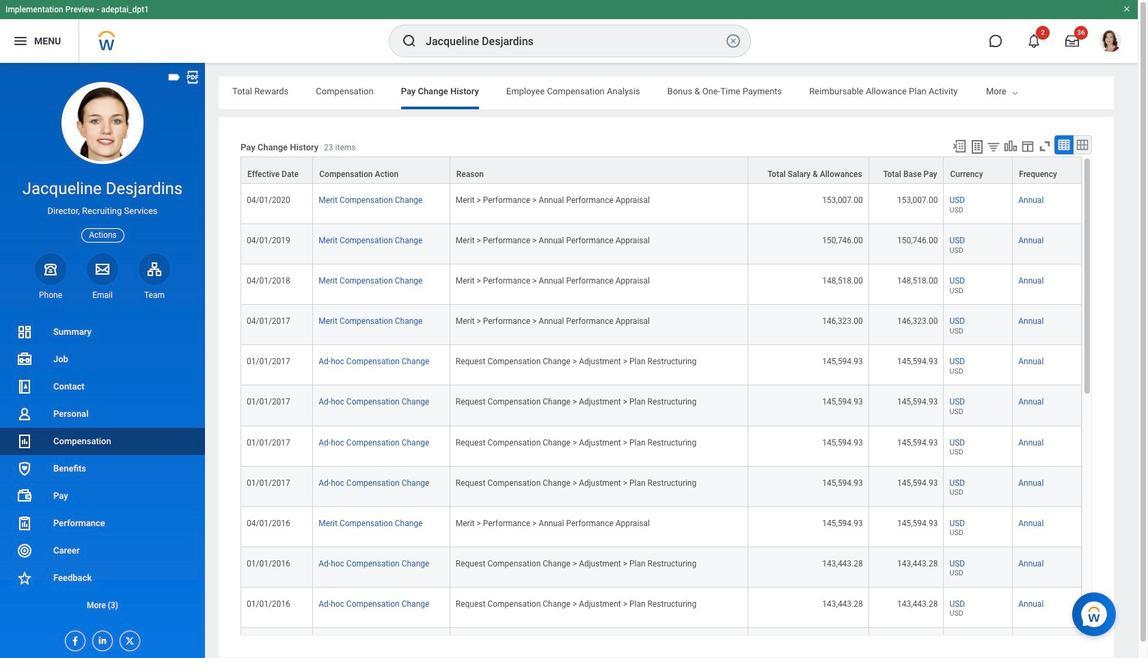 Task type: describe. For each thing, give the bounding box(es) containing it.
8 row from the top
[[241, 426, 1082, 467]]

view printable version (pdf) image
[[185, 70, 200, 85]]

linkedin image
[[93, 632, 108, 646]]

export to worksheets image
[[969, 139, 986, 155]]

search image
[[401, 33, 418, 49]]

1 cell from the left
[[241, 628, 313, 658]]

9 row from the top
[[241, 467, 1082, 507]]

mail image
[[94, 261, 111, 277]]

13 row from the top
[[241, 628, 1082, 658]]

email jacqueline desjardins element
[[87, 290, 118, 301]]

2 cell from the left
[[313, 628, 450, 658]]

table image
[[1058, 138, 1071, 152]]

select to filter grid data image
[[987, 139, 1002, 154]]

12 row from the top
[[241, 588, 1082, 628]]

3 cell from the left
[[450, 628, 749, 658]]

personal image
[[16, 406, 33, 422]]

summary image
[[16, 324, 33, 340]]

benefits image
[[16, 461, 33, 477]]

view worker - expand/collapse chart image
[[1004, 139, 1019, 154]]

inbox large image
[[1066, 34, 1080, 48]]

job image
[[16, 351, 33, 368]]

navigation pane region
[[0, 63, 205, 658]]

phone jacqueline desjardins element
[[35, 290, 66, 301]]

3 row from the top
[[241, 224, 1082, 265]]

profile logan mcneil image
[[1100, 30, 1122, 55]]

justify image
[[12, 33, 29, 49]]

facebook image
[[66, 632, 81, 647]]

5 cell from the left
[[869, 628, 944, 658]]



Task type: locate. For each thing, give the bounding box(es) containing it.
compensation image
[[16, 433, 33, 450]]

5 row from the top
[[241, 305, 1082, 346]]

click to view/edit grid preferences image
[[1021, 139, 1036, 154]]

1 row from the top
[[241, 157, 1082, 184]]

export to excel image
[[952, 139, 967, 154]]

4 cell from the left
[[749, 628, 869, 658]]

notifications large image
[[1028, 34, 1041, 48]]

10 row from the top
[[241, 507, 1082, 547]]

close environment banner image
[[1123, 5, 1131, 13]]

performance image
[[16, 515, 33, 532]]

expand table image
[[1076, 138, 1090, 152]]

7 row from the top
[[241, 386, 1082, 426]]

6 row from the top
[[241, 346, 1082, 386]]

tag image
[[167, 70, 182, 85]]

4 row from the top
[[241, 265, 1082, 305]]

x circle image
[[725, 33, 742, 49]]

cell
[[241, 628, 313, 658], [313, 628, 450, 658], [450, 628, 749, 658], [749, 628, 869, 658], [869, 628, 944, 658], [944, 628, 1013, 658], [1013, 628, 1082, 658]]

list
[[0, 319, 205, 619]]

tab list
[[219, 77, 1114, 109]]

Search Workday  search field
[[426, 26, 723, 56]]

6 cell from the left
[[944, 628, 1013, 658]]

row
[[241, 157, 1082, 184], [241, 184, 1082, 224], [241, 224, 1082, 265], [241, 265, 1082, 305], [241, 305, 1082, 346], [241, 346, 1082, 386], [241, 386, 1082, 426], [241, 426, 1082, 467], [241, 467, 1082, 507], [241, 507, 1082, 547], [241, 547, 1082, 588], [241, 588, 1082, 628], [241, 628, 1082, 658]]

team jacqueline desjardins element
[[139, 290, 170, 301]]

view team image
[[146, 261, 163, 277]]

toolbar
[[946, 135, 1092, 157]]

career image
[[16, 543, 33, 559]]

11 row from the top
[[241, 547, 1082, 588]]

7 cell from the left
[[1013, 628, 1082, 658]]

2 row from the top
[[241, 184, 1082, 224]]

x image
[[120, 632, 135, 647]]

fullscreen image
[[1038, 139, 1053, 154]]

contact image
[[16, 379, 33, 395]]

phone image
[[41, 261, 60, 277]]

banner
[[0, 0, 1138, 63]]

pay image
[[16, 488, 33, 505]]

feedback image
[[16, 570, 33, 587]]



Task type: vqa. For each thing, say whether or not it's contained in the screenshot.
main content
no



